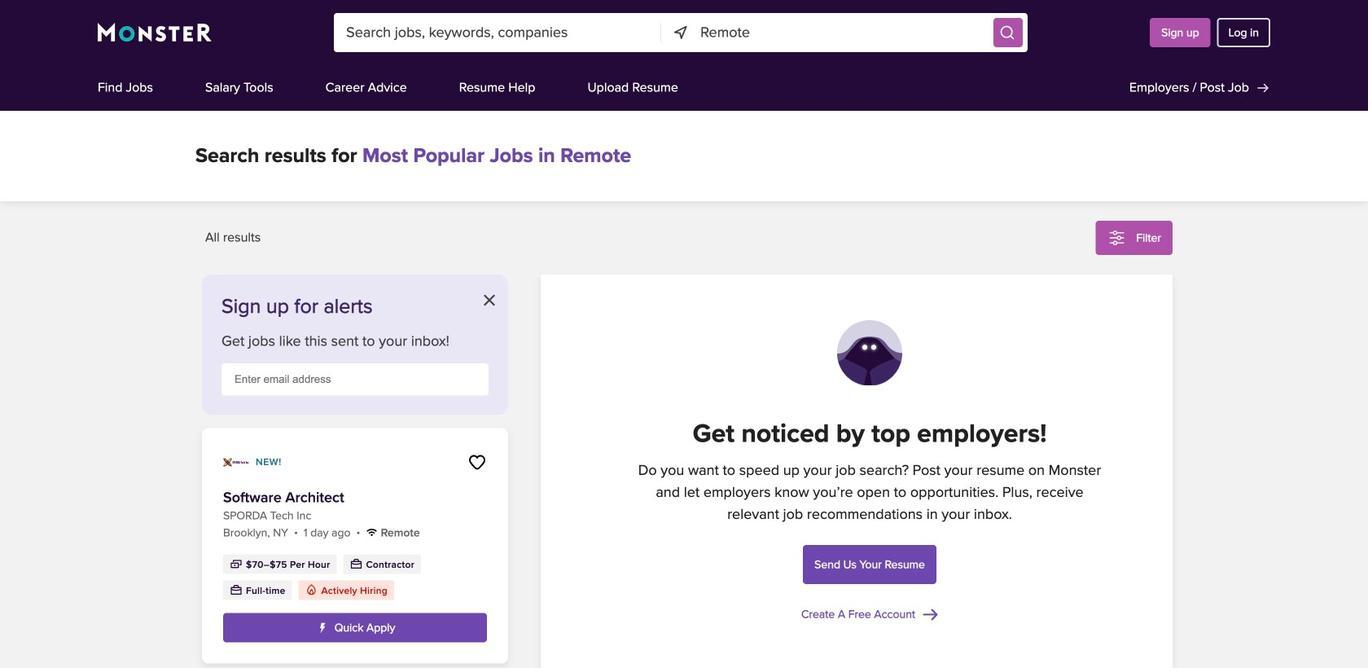 Task type: locate. For each thing, give the bounding box(es) containing it.
filter image
[[1108, 228, 1127, 248], [1108, 228, 1127, 248]]

enable reverse geolocation image
[[672, 24, 690, 42]]

save this job image
[[468, 453, 487, 472]]

software architect at sporda tech inc element
[[202, 428, 508, 664]]

search image
[[1000, 24, 1016, 41]]



Task type: describe. For each thing, give the bounding box(es) containing it.
sporda tech inc logo image
[[223, 449, 249, 475]]

Enter location or "remote" search field
[[701, 13, 989, 52]]

close image
[[484, 295, 495, 306]]

monster image
[[98, 23, 212, 42]]

Search jobs, keywords, companies search field
[[334, 13, 662, 52]]

email address email field
[[222, 363, 489, 396]]



